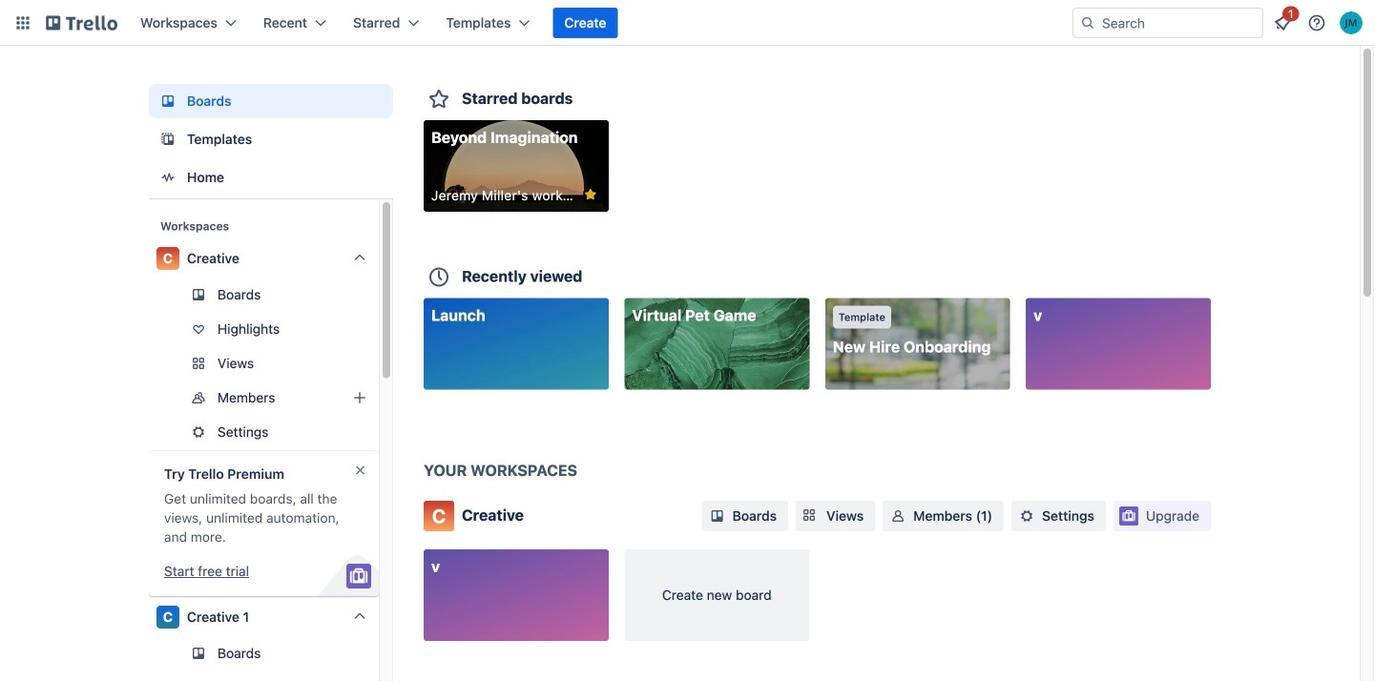 Task type: describe. For each thing, give the bounding box(es) containing it.
3 forward image from the top
[[375, 421, 398, 444]]

back to home image
[[46, 8, 117, 38]]

search image
[[1080, 15, 1096, 31]]

primary element
[[0, 0, 1374, 46]]

add image
[[348, 387, 371, 409]]

2 forward image from the top
[[375, 387, 398, 409]]

jeremy miller (jeremymiller198) image
[[1340, 11, 1363, 34]]

home image
[[157, 166, 179, 189]]

open information menu image
[[1308, 13, 1327, 32]]

2 sm image from the left
[[889, 507, 908, 526]]

3 sm image from the left
[[1018, 507, 1037, 526]]



Task type: locate. For each thing, give the bounding box(es) containing it.
Search field
[[1096, 10, 1263, 36]]

forward image
[[375, 352, 398, 375], [375, 387, 398, 409], [375, 421, 398, 444]]

0 vertical spatial forward image
[[375, 352, 398, 375]]

sm image
[[708, 507, 727, 526], [889, 507, 908, 526], [1018, 507, 1037, 526]]

2 horizontal spatial sm image
[[1018, 507, 1037, 526]]

1 sm image from the left
[[708, 507, 727, 526]]

board image
[[157, 90, 179, 113]]

template board image
[[157, 128, 179, 151]]

1 notification image
[[1271, 11, 1294, 34]]

1 horizontal spatial sm image
[[889, 507, 908, 526]]

2 vertical spatial forward image
[[375, 421, 398, 444]]

1 vertical spatial forward image
[[375, 387, 398, 409]]

click to unstar this board. it will be removed from your starred list. image
[[582, 186, 599, 203]]

1 forward image from the top
[[375, 352, 398, 375]]

0 horizontal spatial sm image
[[708, 507, 727, 526]]



Task type: vqa. For each thing, say whether or not it's contained in the screenshot.
the top forward image
yes



